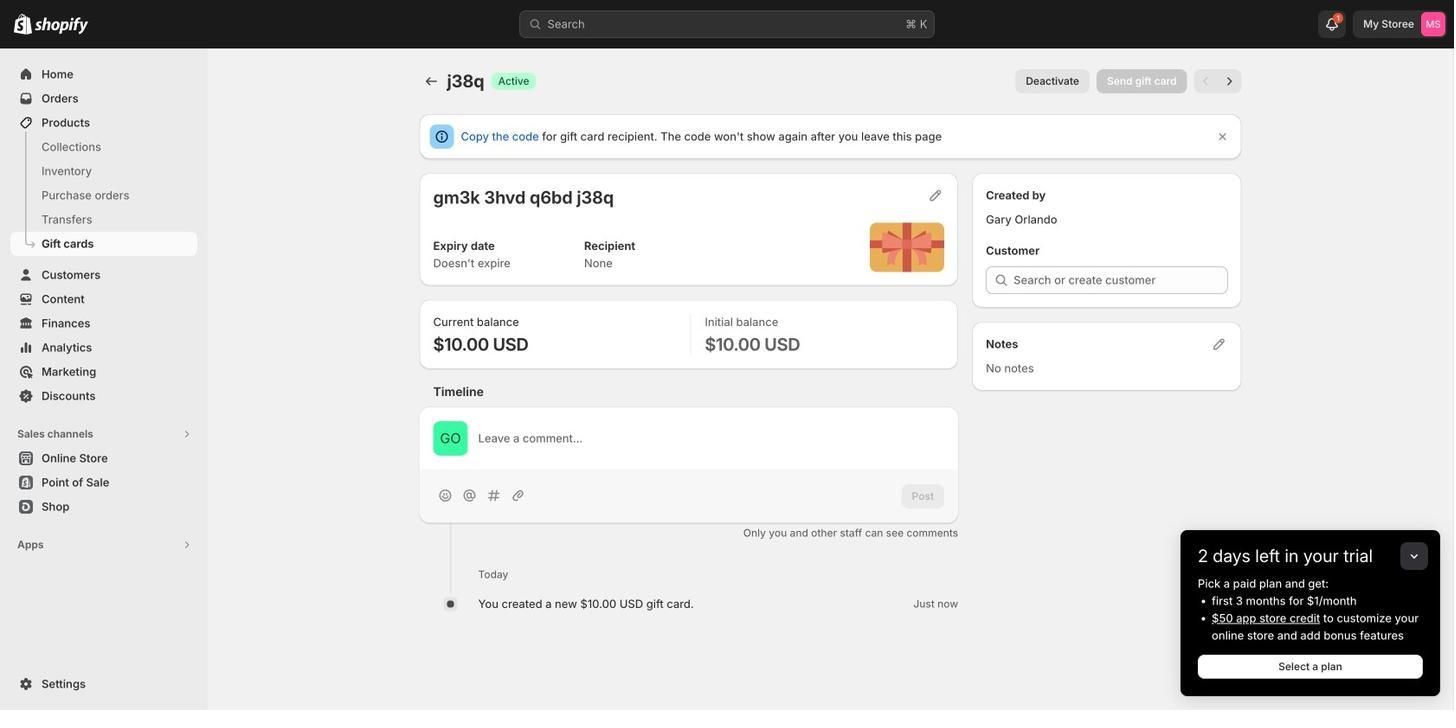 Task type: describe. For each thing, give the bounding box(es) containing it.
previous image
[[1198, 73, 1215, 90]]

0 horizontal spatial shopify image
[[14, 14, 32, 34]]

avatar with initials g o image
[[433, 422, 468, 456]]

my storee image
[[1422, 12, 1446, 36]]

Leave a comment... text field
[[478, 430, 945, 448]]

Search or create customer text field
[[1014, 267, 1228, 294]]



Task type: locate. For each thing, give the bounding box(es) containing it.
shopify image
[[14, 14, 32, 34], [35, 17, 88, 34]]

1 horizontal spatial shopify image
[[35, 17, 88, 34]]



Task type: vqa. For each thing, say whether or not it's contained in the screenshot.
Search or create customer Text Box
yes



